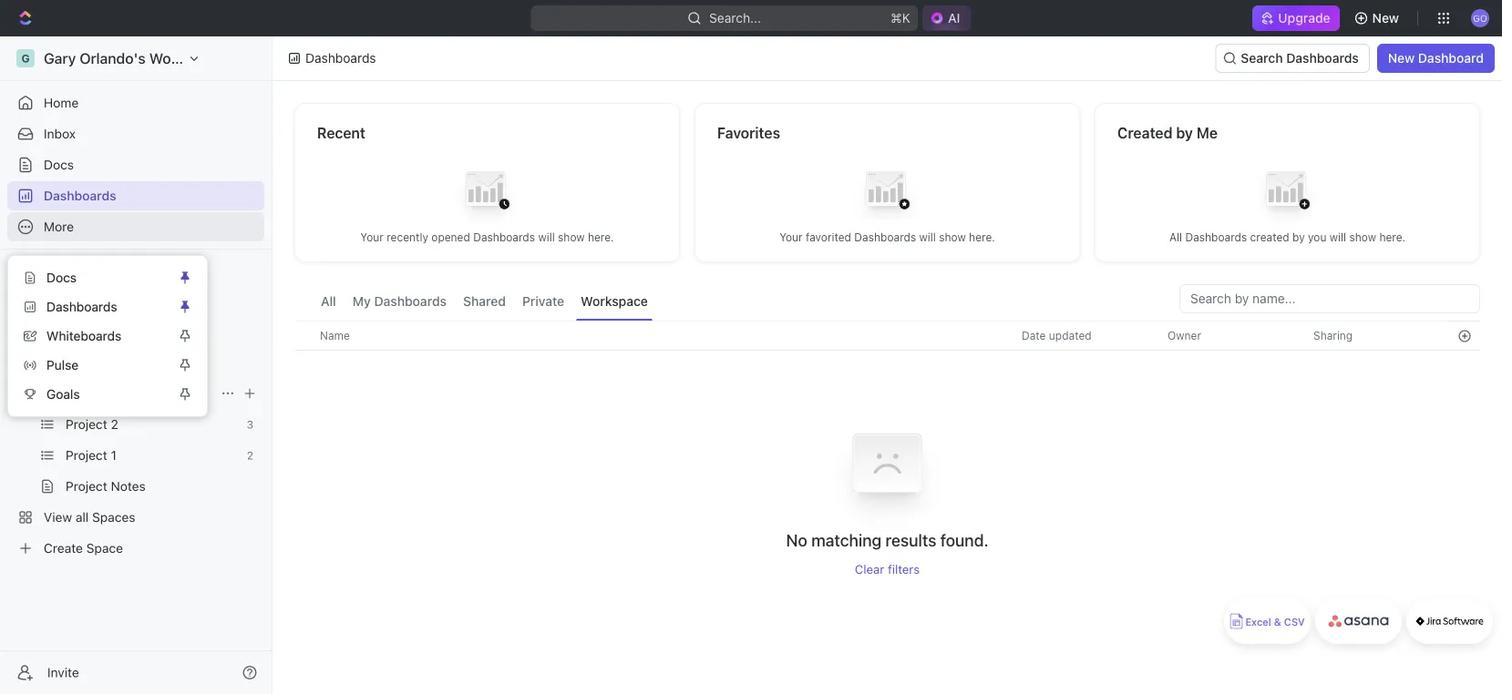 Task type: locate. For each thing, give the bounding box(es) containing it.
docs for "docs" link to the top
[[44, 157, 74, 172]]

invite
[[47, 665, 79, 680]]

search...
[[709, 10, 761, 26]]

docs
[[44, 157, 74, 172], [46, 270, 77, 285]]

dashboards
[[305, 51, 376, 66], [1286, 51, 1359, 66], [44, 188, 116, 203], [473, 231, 535, 244], [854, 231, 916, 244], [1185, 231, 1247, 244], [374, 294, 447, 309], [46, 299, 117, 314]]

docs down inbox
[[44, 157, 74, 172]]

0 vertical spatial docs
[[44, 157, 74, 172]]

no
[[786, 531, 807, 550]]

here.
[[588, 231, 614, 244], [969, 231, 995, 244], [1379, 231, 1406, 244]]

0 vertical spatial new
[[1372, 10, 1399, 26]]

tree
[[7, 317, 264, 563]]

no matching results found.
[[786, 531, 989, 550]]

dashboards inside my dashboards button
[[374, 294, 447, 309]]

2 horizontal spatial will
[[1330, 231, 1346, 244]]

docs link
[[7, 150, 264, 180], [15, 263, 174, 293]]

docs for bottommost "docs" link
[[46, 270, 77, 285]]

2 horizontal spatial here.
[[1379, 231, 1406, 244]]

all for all
[[321, 294, 336, 309]]

whiteboards
[[46, 329, 121, 344]]

new down new button
[[1388, 51, 1415, 66]]

docs up spaces
[[46, 270, 77, 285]]

my dashboards button
[[348, 284, 451, 321]]

docs inside sidebar navigation
[[44, 157, 74, 172]]

created
[[1118, 124, 1173, 142]]

owner
[[1168, 330, 1201, 342]]

your left favorited
[[779, 231, 803, 244]]

will down no favorited dashboards image
[[919, 231, 936, 244]]

0 horizontal spatial favorites
[[15, 265, 63, 278]]

will up private
[[538, 231, 555, 244]]

1 vertical spatial favorites
[[15, 265, 63, 278]]

by left me
[[1176, 124, 1193, 142]]

team space link
[[44, 348, 261, 377]]

tree containing team space
[[7, 317, 264, 563]]

excel
[[1245, 617, 1271, 628]]

your recently opened dashboards will show here.
[[360, 231, 614, 244]]

dashboards link up more dropdown button
[[7, 181, 264, 211]]

by left you
[[1293, 231, 1305, 244]]

sharing
[[1313, 330, 1353, 342]]

1 horizontal spatial will
[[919, 231, 936, 244]]

tab list containing all
[[316, 284, 652, 321]]

tab list
[[316, 284, 652, 321]]

excel & csv link
[[1224, 599, 1311, 644]]

search dashboards
[[1241, 51, 1359, 66]]

dashboards down "upgrade"
[[1286, 51, 1359, 66]]

your
[[360, 231, 384, 244], [779, 231, 803, 244]]

dashboards link up whiteboards
[[15, 293, 174, 322]]

row
[[294, 321, 1480, 351]]

1 horizontal spatial by
[[1293, 231, 1305, 244]]

1 here. from the left
[[588, 231, 614, 244]]

docs link down the inbox link
[[7, 150, 264, 180]]

favorited
[[806, 231, 851, 244]]

no matching results found. table
[[294, 321, 1480, 577]]

2 your from the left
[[779, 231, 803, 244]]

0 vertical spatial dashboards link
[[7, 181, 264, 211]]

recently
[[387, 231, 428, 244]]

row containing name
[[294, 321, 1480, 351]]

new inside button
[[1372, 10, 1399, 26]]

user group image
[[19, 357, 32, 368]]

1 vertical spatial new
[[1388, 51, 1415, 66]]

3 here. from the left
[[1379, 231, 1406, 244]]

Search by name... text field
[[1190, 285, 1469, 313]]

date
[[1022, 330, 1046, 342]]

all
[[1169, 231, 1182, 244], [321, 294, 336, 309]]

0 horizontal spatial here.
[[588, 231, 614, 244]]

by
[[1176, 124, 1193, 142], [1293, 231, 1305, 244]]

2 horizontal spatial show
[[1350, 231, 1376, 244]]

tree inside sidebar navigation
[[7, 317, 264, 563]]

search dashboards button
[[1215, 44, 1370, 73]]

no created by me dashboards image
[[1251, 157, 1324, 230]]

docs link up whiteboards link
[[15, 263, 174, 293]]

all for all dashboards created by you will show here.
[[1169, 231, 1182, 244]]

goals
[[46, 387, 80, 402]]

goals link
[[15, 380, 174, 409]]

new
[[1372, 10, 1399, 26], [1388, 51, 1415, 66]]

1 vertical spatial by
[[1293, 231, 1305, 244]]

no data image
[[833, 409, 942, 530]]

new for new
[[1372, 10, 1399, 26]]

your favorited dashboards will show here.
[[779, 231, 995, 244]]

0 vertical spatial all
[[1169, 231, 1182, 244]]

will
[[538, 231, 555, 244], [919, 231, 936, 244], [1330, 231, 1346, 244]]

clear filters
[[855, 562, 920, 577]]

you
[[1308, 231, 1327, 244]]

⌘k
[[891, 10, 911, 26]]

0 horizontal spatial will
[[538, 231, 555, 244]]

favorites
[[717, 124, 780, 142], [15, 265, 63, 278]]

workspace button
[[576, 284, 652, 321]]

found.
[[940, 531, 989, 550]]

created by me
[[1118, 124, 1218, 142]]

all dashboards created by you will show here.
[[1169, 231, 1406, 244]]

sidebar navigation
[[0, 36, 273, 695]]

spaces
[[15, 296, 53, 309]]

new inside button
[[1388, 51, 1415, 66]]

all inside button
[[321, 294, 336, 309]]

0 horizontal spatial your
[[360, 231, 384, 244]]

1 vertical spatial all
[[321, 294, 336, 309]]

your left recently
[[360, 231, 384, 244]]

dashboards link
[[7, 181, 264, 211], [15, 293, 174, 322]]

1 show from the left
[[558, 231, 585, 244]]

dashboards link inside sidebar navigation
[[7, 181, 264, 211]]

projects
[[55, 386, 103, 401]]

1 will from the left
[[538, 231, 555, 244]]

more
[[44, 219, 74, 234]]

date updated
[[1022, 330, 1092, 342]]

inbox link
[[7, 119, 264, 149]]

0 horizontal spatial by
[[1176, 124, 1193, 142]]

1 your from the left
[[360, 231, 384, 244]]

show
[[558, 231, 585, 244], [939, 231, 966, 244], [1350, 231, 1376, 244]]

created
[[1250, 231, 1289, 244]]

1 horizontal spatial all
[[1169, 231, 1182, 244]]

0 horizontal spatial all
[[321, 294, 336, 309]]

dashboards inside sidebar navigation
[[44, 188, 116, 203]]

pulse
[[46, 358, 79, 373]]

will right you
[[1330, 231, 1346, 244]]

1 horizontal spatial favorites
[[717, 124, 780, 142]]

upgrade link
[[1253, 5, 1340, 31]]

shared
[[463, 294, 506, 309]]

dashboards up "more"
[[44, 188, 116, 203]]

new up new dashboard
[[1372, 10, 1399, 26]]

0 vertical spatial docs link
[[7, 150, 264, 180]]

clear
[[855, 562, 884, 577]]

dashboards right my
[[374, 294, 447, 309]]

1 horizontal spatial here.
[[969, 231, 995, 244]]

0 horizontal spatial show
[[558, 231, 585, 244]]

1 horizontal spatial your
[[779, 231, 803, 244]]

team space
[[44, 355, 116, 370]]

1 horizontal spatial show
[[939, 231, 966, 244]]

1 vertical spatial docs
[[46, 270, 77, 285]]

my dashboards
[[353, 294, 447, 309]]



Task type: vqa. For each thing, say whether or not it's contained in the screenshot.
No created by me dashboards image
yes



Task type: describe. For each thing, give the bounding box(es) containing it.
me
[[1197, 124, 1218, 142]]

2 will from the left
[[919, 231, 936, 244]]

dashboards left created
[[1185, 231, 1247, 244]]

favorites button
[[7, 261, 70, 283]]

new dashboard
[[1388, 51, 1484, 66]]

0 vertical spatial favorites
[[717, 124, 780, 142]]

&
[[1274, 617, 1281, 628]]

filters
[[888, 562, 920, 577]]

2 show from the left
[[939, 231, 966, 244]]

my
[[353, 294, 371, 309]]

excel & csv
[[1245, 617, 1305, 628]]

whiteboards link
[[15, 322, 174, 351]]

dashboards down no favorited dashboards image
[[854, 231, 916, 244]]

name
[[320, 330, 350, 342]]

team
[[44, 355, 75, 370]]

more button
[[7, 212, 264, 242]]

results
[[886, 531, 936, 550]]

favorites inside button
[[15, 265, 63, 278]]

private button
[[518, 284, 569, 321]]

new dashboard button
[[1377, 44, 1495, 73]]

3 show from the left
[[1350, 231, 1376, 244]]

dashboards up recent
[[305, 51, 376, 66]]

1 vertical spatial docs link
[[15, 263, 174, 293]]

your for favorites
[[779, 231, 803, 244]]

opened
[[431, 231, 470, 244]]

clear filters button
[[855, 562, 920, 577]]

dashboards up whiteboards
[[46, 299, 117, 314]]

inbox
[[44, 126, 76, 141]]

all button
[[316, 284, 341, 321]]

dashboard
[[1418, 51, 1484, 66]]

0 vertical spatial by
[[1176, 124, 1193, 142]]

new button
[[1347, 4, 1410, 33]]

private
[[522, 294, 564, 309]]

pulse link
[[15, 351, 174, 380]]

home link
[[7, 88, 264, 118]]

dashboards inside search dashboards button
[[1286, 51, 1359, 66]]

no recent dashboards image
[[451, 157, 524, 230]]

upgrade
[[1278, 10, 1330, 26]]

dashboards down no recent dashboards image
[[473, 231, 535, 244]]

space
[[79, 355, 116, 370]]

no favorited dashboards image
[[851, 157, 924, 230]]

projects link
[[55, 379, 213, 408]]

recent
[[317, 124, 365, 142]]

your for recent
[[360, 231, 384, 244]]

new for new dashboard
[[1388, 51, 1415, 66]]

2 here. from the left
[[969, 231, 995, 244]]

home
[[44, 95, 79, 110]]

csv
[[1284, 617, 1305, 628]]

date updated button
[[1011, 322, 1103, 350]]

1 vertical spatial dashboards link
[[15, 293, 174, 322]]

workspace
[[581, 294, 648, 309]]

updated
[[1049, 330, 1092, 342]]

no matching results found. row
[[294, 409, 1480, 577]]

3 will from the left
[[1330, 231, 1346, 244]]

matching
[[811, 531, 882, 550]]

shared button
[[459, 284, 510, 321]]

search
[[1241, 51, 1283, 66]]



